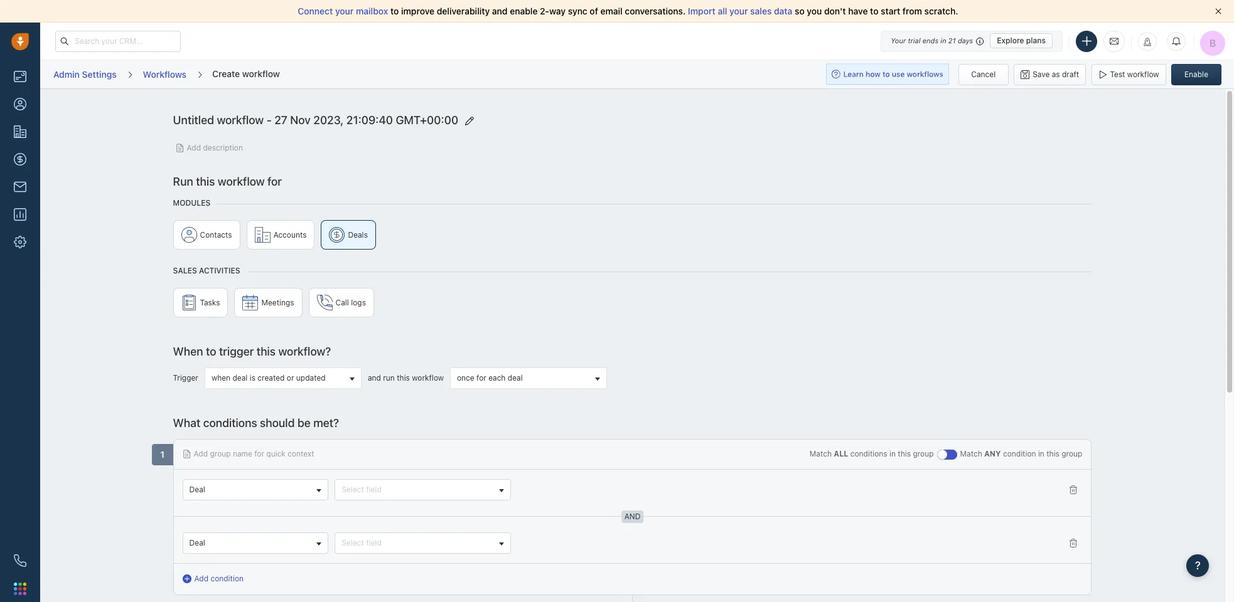 Task type: locate. For each thing, give the bounding box(es) containing it.
explore
[[997, 36, 1024, 45]]

0 vertical spatial select field
[[342, 485, 382, 495]]

0 vertical spatial and
[[492, 6, 508, 16]]

explore plans link
[[990, 33, 1053, 48]]

is
[[250, 374, 256, 383]]

select for 1st deal button
[[342, 485, 364, 495]]

1 horizontal spatial in
[[941, 36, 947, 45]]

way
[[549, 6, 566, 16]]

match left all
[[810, 450, 832, 459]]

1 vertical spatial select
[[342, 539, 364, 548]]

select field for second deal button from the top
[[342, 539, 382, 548]]

1 vertical spatial add
[[194, 450, 208, 459]]

for up accounts button
[[267, 175, 282, 188]]

workflow for create
[[242, 68, 280, 79]]

2 group from the left
[[913, 450, 934, 459]]

2 deal from the top
[[189, 539, 205, 548]]

and left enable
[[492, 6, 508, 16]]

test workflow button
[[1092, 64, 1166, 85]]

0 horizontal spatial group
[[210, 450, 231, 459]]

deal button down 'add group name for quick context'
[[182, 480, 328, 501]]

in for conditions
[[890, 450, 896, 459]]

2 match from the left
[[960, 450, 982, 459]]

21
[[949, 36, 956, 45]]

logs
[[351, 298, 366, 308]]

cancel
[[971, 69, 996, 79]]

group containing tasks
[[173, 288, 1092, 324]]

context
[[288, 450, 314, 459]]

have
[[848, 6, 868, 16]]

1 group from the top
[[173, 220, 1092, 256]]

2 select field from the top
[[342, 539, 382, 548]]

call logs
[[336, 298, 366, 308]]

0 horizontal spatial in
[[890, 450, 896, 459]]

for inside button
[[477, 374, 486, 383]]

condition
[[1003, 450, 1036, 459], [211, 574, 244, 584]]

2 horizontal spatial to
[[870, 6, 879, 16]]

1 vertical spatial condition
[[211, 574, 244, 584]]

1 horizontal spatial deal
[[508, 374, 523, 383]]

1 deal from the top
[[189, 485, 205, 495]]

as
[[1052, 69, 1060, 79]]

workflow down the description
[[218, 175, 265, 188]]

and
[[492, 6, 508, 16], [368, 374, 381, 383]]

1 vertical spatial group
[[173, 288, 1092, 324]]

days
[[958, 36, 973, 45]]

your
[[335, 6, 354, 16], [730, 6, 748, 16]]

27
[[274, 114, 287, 127]]

1 select field button from the top
[[335, 480, 511, 501]]

3 group from the left
[[1062, 450, 1083, 459]]

2 horizontal spatial in
[[1038, 450, 1045, 459]]

1 horizontal spatial condition
[[1003, 450, 1036, 459]]

select field button for second deal button from the top
[[335, 533, 511, 554]]

contacts
[[200, 230, 232, 240]]

add condition
[[194, 574, 244, 584]]

group containing contacts
[[173, 220, 1092, 256]]

1 deal from the left
[[233, 374, 248, 383]]

save as draft
[[1033, 69, 1079, 79]]

field
[[366, 485, 382, 495], [366, 539, 382, 548]]

met?
[[313, 417, 339, 430]]

0 horizontal spatial to
[[206, 345, 216, 358]]

when
[[212, 374, 230, 383]]

to right the when
[[206, 345, 216, 358]]

deal button
[[182, 480, 328, 501], [182, 533, 328, 554]]

0 horizontal spatial conditions
[[203, 417, 257, 430]]

your left mailbox
[[335, 6, 354, 16]]

match for match any condition in this group
[[960, 450, 982, 459]]

2 select field button from the top
[[335, 533, 511, 554]]

and left run
[[368, 374, 381, 383]]

0 vertical spatial conditions
[[203, 417, 257, 430]]

2023,
[[313, 114, 344, 127]]

1 vertical spatial deal
[[189, 539, 205, 548]]

mailbox
[[356, 6, 388, 16]]

deal left is
[[233, 374, 248, 383]]

1 vertical spatial select field
[[342, 539, 382, 548]]

match
[[810, 450, 832, 459], [960, 450, 982, 459]]

select field button for 1st deal button
[[335, 480, 511, 501]]

workflow
[[242, 68, 280, 79], [1127, 69, 1159, 79], [217, 114, 264, 127], [218, 175, 265, 188], [412, 374, 444, 383]]

0 vertical spatial select field button
[[335, 480, 511, 501]]

meetings
[[261, 298, 294, 308]]

once
[[457, 374, 474, 383]]

2 horizontal spatial for
[[477, 374, 486, 383]]

conditions right all
[[851, 450, 887, 459]]

for left each
[[477, 374, 486, 383]]

2 select from the top
[[342, 539, 364, 548]]

2 deal from the left
[[508, 374, 523, 383]]

0 vertical spatial group
[[173, 220, 1092, 256]]

conditions up name
[[203, 417, 257, 430]]

field for 1st deal button
[[366, 485, 382, 495]]

1 vertical spatial for
[[477, 374, 486, 383]]

in for condition
[[1038, 450, 1045, 459]]

select field
[[342, 485, 382, 495], [342, 539, 382, 548]]

1 horizontal spatial group
[[913, 450, 934, 459]]

deal button up "add condition"
[[182, 533, 328, 554]]

deals
[[348, 230, 368, 240]]

1 vertical spatial deal button
[[182, 533, 328, 554]]

deal
[[189, 485, 205, 495], [189, 539, 205, 548]]

workflow left "once" at the bottom left of the page
[[412, 374, 444, 383]]

call logs button
[[309, 288, 374, 318]]

import
[[688, 6, 716, 16]]

workflows
[[143, 69, 186, 80]]

in right any at the right bottom of the page
[[1038, 450, 1045, 459]]

conditions
[[203, 417, 257, 430], [851, 450, 887, 459]]

tasks
[[200, 298, 220, 308]]

to left start
[[870, 6, 879, 16]]

description
[[203, 143, 243, 153]]

workflow?
[[278, 345, 331, 358]]

1 horizontal spatial for
[[267, 175, 282, 188]]

in left 21
[[941, 36, 947, 45]]

to right mailbox
[[390, 6, 399, 16]]

1 select field from the top
[[342, 485, 382, 495]]

when deal is created or updated button
[[205, 368, 362, 389]]

2 group from the top
[[173, 288, 1092, 324]]

admin settings link
[[53, 65, 117, 84]]

0 horizontal spatial condition
[[211, 574, 244, 584]]

in for ends
[[941, 36, 947, 45]]

add
[[187, 143, 201, 153], [194, 450, 208, 459], [194, 574, 208, 584]]

1 vertical spatial and
[[368, 374, 381, 383]]

0 horizontal spatial for
[[254, 450, 264, 459]]

your right all
[[730, 6, 748, 16]]

from
[[903, 6, 922, 16]]

scratch.
[[925, 6, 958, 16]]

0 vertical spatial add
[[187, 143, 201, 153]]

for left quick
[[254, 450, 264, 459]]

2 vertical spatial for
[[254, 450, 264, 459]]

test workflow
[[1110, 69, 1159, 79]]

phone image
[[14, 555, 26, 568]]

workflow right create at the left of page
[[242, 68, 280, 79]]

settings
[[82, 69, 117, 80]]

0 vertical spatial select
[[342, 485, 364, 495]]

deals button
[[321, 220, 376, 250]]

1 horizontal spatial your
[[730, 6, 748, 16]]

untitled workflow - 27 nov 2023, 21:09:40 gmt+00:00
[[173, 114, 458, 127]]

for
[[267, 175, 282, 188], [477, 374, 486, 383], [254, 450, 264, 459]]

group
[[210, 450, 231, 459], [913, 450, 934, 459], [1062, 450, 1083, 459]]

2 field from the top
[[366, 539, 382, 548]]

add condition link
[[182, 574, 244, 585]]

quick
[[266, 450, 286, 459]]

group
[[173, 220, 1092, 256], [173, 288, 1092, 324]]

admin settings
[[53, 69, 117, 80]]

0 vertical spatial for
[[267, 175, 282, 188]]

workflow left -
[[217, 114, 264, 127]]

workflow right "test"
[[1127, 69, 1159, 79]]

group for match any condition in this group
[[1062, 450, 1083, 459]]

connect your mailbox link
[[298, 6, 390, 16]]

group for modules
[[173, 220, 1092, 256]]

0 vertical spatial deal button
[[182, 480, 328, 501]]

0 horizontal spatial your
[[335, 6, 354, 16]]

don't
[[824, 6, 846, 16]]

1 vertical spatial field
[[366, 539, 382, 548]]

freshworks switcher image
[[14, 583, 26, 596]]

1 horizontal spatial to
[[390, 6, 399, 16]]

workflow inside test workflow button
[[1127, 69, 1159, 79]]

in
[[941, 36, 947, 45], [890, 450, 896, 459], [1038, 450, 1045, 459]]

created
[[258, 374, 285, 383]]

group for match all conditions in this group
[[913, 450, 934, 459]]

match left any at the right bottom of the page
[[960, 450, 982, 459]]

2 vertical spatial add
[[194, 574, 208, 584]]

1 your from the left
[[335, 6, 354, 16]]

phone element
[[8, 549, 33, 574]]

1 field from the top
[[366, 485, 382, 495]]

explore plans
[[997, 36, 1046, 45]]

enable button
[[1171, 64, 1222, 85]]

1 match from the left
[[810, 450, 832, 459]]

2 horizontal spatial group
[[1062, 450, 1083, 459]]

1 horizontal spatial match
[[960, 450, 982, 459]]

2-
[[540, 6, 549, 16]]

modules
[[173, 198, 211, 208]]

in right all
[[890, 450, 896, 459]]

1 vertical spatial conditions
[[851, 450, 887, 459]]

deliverability
[[437, 6, 490, 16]]

deal for second deal button from the top
[[189, 539, 205, 548]]

1 select from the top
[[342, 485, 364, 495]]

once for each deal button
[[450, 368, 607, 389]]

run this workflow for
[[173, 175, 282, 188]]

your
[[891, 36, 906, 45]]

0 horizontal spatial match
[[810, 450, 832, 459]]

0 vertical spatial field
[[366, 485, 382, 495]]

match all conditions in this group
[[810, 450, 934, 459]]

add for add condition
[[194, 574, 208, 584]]

deal right each
[[508, 374, 523, 383]]

0 vertical spatial deal
[[189, 485, 205, 495]]

0 horizontal spatial deal
[[233, 374, 248, 383]]

1 vertical spatial select field button
[[335, 533, 511, 554]]



Task type: vqa. For each thing, say whether or not it's contained in the screenshot.
Possible duplicates (0) "Possible"
no



Task type: describe. For each thing, give the bounding box(es) containing it.
tasks button
[[173, 288, 228, 318]]

when deal is created or updated
[[212, 374, 326, 383]]

enable
[[1185, 69, 1209, 79]]

you
[[807, 6, 822, 16]]

for for run this workflow for
[[267, 175, 282, 188]]

admin
[[53, 69, 80, 80]]

email
[[601, 6, 623, 16]]

deal for 1st deal button
[[189, 485, 205, 495]]

any
[[984, 450, 1001, 459]]

workflows link
[[142, 65, 187, 84]]

start
[[881, 6, 900, 16]]

draft
[[1062, 69, 1079, 79]]

connect
[[298, 6, 333, 16]]

all
[[834, 450, 848, 459]]

or
[[287, 374, 294, 383]]

1 horizontal spatial and
[[492, 6, 508, 16]]

for for add group name for quick context
[[254, 450, 264, 459]]

trigger
[[173, 374, 198, 383]]

once for each deal
[[457, 374, 523, 383]]

match any condition in this group
[[960, 450, 1083, 459]]

add group name for quick context
[[194, 450, 314, 459]]

data
[[774, 6, 793, 16]]

0 horizontal spatial and
[[368, 374, 381, 383]]

email image
[[1110, 36, 1119, 46]]

enable
[[510, 6, 538, 16]]

gmt+00:00
[[396, 114, 458, 127]]

updated
[[296, 374, 326, 383]]

2 your from the left
[[730, 6, 748, 16]]

select field for 1st deal button
[[342, 485, 382, 495]]

each
[[489, 374, 506, 383]]

be
[[298, 417, 311, 430]]

close image
[[1215, 8, 1222, 14]]

add for add description
[[187, 143, 201, 153]]

1 group from the left
[[210, 450, 231, 459]]

all
[[718, 6, 727, 16]]

create workflow
[[212, 68, 280, 79]]

select for second deal button from the top
[[342, 539, 364, 548]]

when
[[173, 345, 203, 358]]

create
[[212, 68, 240, 79]]

match for match all conditions in this group
[[810, 450, 832, 459]]

accounts
[[273, 230, 307, 240]]

field for second deal button from the top
[[366, 539, 382, 548]]

name
[[233, 450, 252, 459]]

when to trigger this workflow?
[[173, 345, 331, 358]]

cancel button
[[959, 64, 1009, 85]]

sync
[[568, 6, 587, 16]]

of
[[590, 6, 598, 16]]

sales activities
[[173, 266, 240, 276]]

0 vertical spatial condition
[[1003, 450, 1036, 459]]

plans
[[1026, 36, 1046, 45]]

-
[[267, 114, 272, 127]]

run
[[173, 175, 193, 188]]

1 horizontal spatial conditions
[[851, 450, 887, 459]]

sales
[[750, 6, 772, 16]]

untitled
[[173, 114, 214, 127]]

Search your CRM... text field
[[55, 30, 181, 52]]

meetings button
[[234, 288, 302, 318]]

nov
[[290, 114, 311, 127]]

call
[[336, 298, 349, 308]]

what
[[173, 417, 200, 430]]

your trial ends in 21 days
[[891, 36, 973, 45]]

trial
[[908, 36, 921, 45]]

activities
[[199, 266, 240, 276]]

1 deal button from the top
[[182, 480, 328, 501]]

should
[[260, 417, 295, 430]]

and run this workflow
[[368, 374, 444, 383]]

so
[[795, 6, 805, 16]]

add description
[[187, 143, 243, 153]]

save as draft button
[[1014, 64, 1086, 85]]

add for add group name for quick context
[[194, 450, 208, 459]]

sales
[[173, 266, 197, 276]]

workflow for test
[[1127, 69, 1159, 79]]

what conditions should be met?
[[173, 417, 339, 430]]

test
[[1110, 69, 1125, 79]]

accounts button
[[246, 220, 315, 250]]

contacts button
[[173, 220, 240, 250]]

trigger
[[219, 345, 254, 358]]

group for sales activities
[[173, 288, 1092, 324]]

workflow for untitled
[[217, 114, 264, 127]]

improve
[[401, 6, 435, 16]]

connect your mailbox to improve deliverability and enable 2-way sync of email conversations. import all your sales data so you don't have to start from scratch.
[[298, 6, 958, 16]]

21:09:40
[[346, 114, 393, 127]]

2 deal button from the top
[[182, 533, 328, 554]]

import all your sales data link
[[688, 6, 795, 16]]



